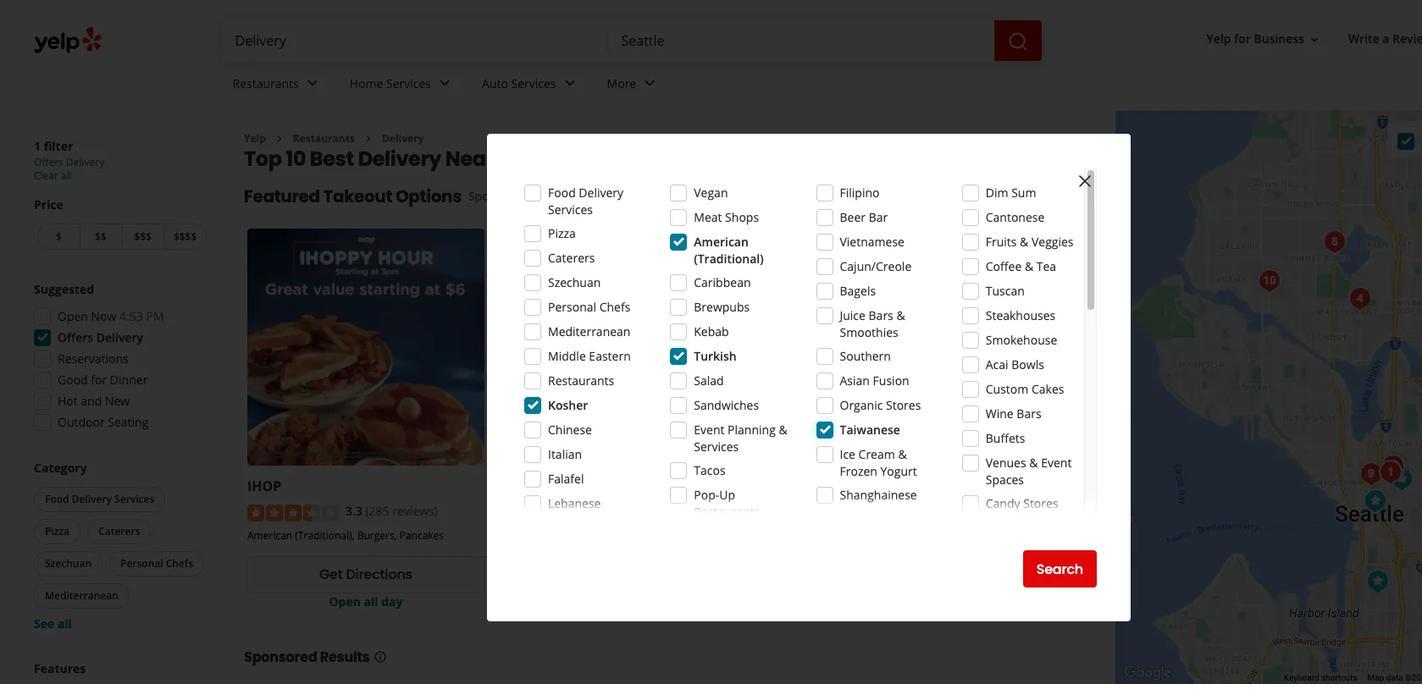 Task type: describe. For each thing, give the bounding box(es) containing it.
caterers inside search dialog
[[548, 250, 595, 266]]

sum
[[1012, 185, 1037, 201]]

search dialog
[[0, 0, 1423, 685]]

business categories element
[[219, 61, 1423, 110]]

veggies
[[1032, 234, 1074, 250]]

good for dinner
[[58, 372, 148, 388]]

wine bars
[[986, 406, 1042, 422]]

pizza inside search dialog
[[548, 225, 576, 242]]

bars for wine
[[1017, 406, 1042, 422]]

& inside venues & event spaces
[[1030, 455, 1039, 471]]

kosher
[[548, 397, 588, 414]]

dinner
[[110, 372, 148, 388]]

eastern
[[589, 348, 631, 364]]

custom
[[986, 381, 1029, 397]]

1 vertical spatial offers
[[58, 330, 93, 346]]

frozen
[[840, 464, 878, 480]]

personal inside personal chefs button
[[120, 557, 163, 571]]

dim sum
[[986, 185, 1037, 201]]

0 vertical spatial restaurants link
[[219, 61, 336, 110]]

ice cream & frozen yogurt
[[840, 447, 918, 480]]

middle
[[548, 348, 586, 364]]

open for open all day
[[329, 594, 361, 610]]

search image
[[1008, 31, 1028, 51]]

(285
[[366, 504, 390, 520]]

suggested
[[34, 281, 94, 297]]

caribbean
[[694, 275, 751, 291]]

custom cakes
[[986, 381, 1065, 397]]

more link
[[594, 61, 674, 110]]

1 filter offers delivery clear all
[[34, 138, 104, 183]]

mediterranean inside "button"
[[45, 589, 119, 603]]

tacos
[[694, 463, 726, 479]]

24 chevron down v2 image for restaurants
[[302, 73, 323, 94]]

services inside home services link
[[386, 75, 431, 91]]

write a revie
[[1349, 31, 1423, 47]]

personal chefs inside search dialog
[[548, 299, 631, 315]]

shops
[[726, 209, 759, 225]]

personal inside search dialog
[[548, 299, 597, 315]]

24 chevron down v2 image
[[560, 73, 580, 94]]

hut
[[536, 477, 561, 496]]

food inside food delivery services
[[548, 185, 576, 201]]

falafel
[[548, 471, 584, 487]]

food delivery services button
[[34, 487, 165, 513]]

hot mama's pizza image
[[1377, 450, 1411, 483]]

chefs inside button
[[166, 557, 193, 571]]

24 chevron down v2 image for home services
[[435, 73, 455, 94]]

services inside food delivery services
[[548, 202, 593, 218]]

venues
[[986, 455, 1027, 471]]

map region
[[909, 0, 1423, 685]]

pelicana chicken image
[[1378, 450, 1412, 484]]

mediterranean button
[[34, 584, 130, 609]]

dough zone - seattle downtown pine st. image
[[1355, 457, 1389, 491]]

16 chevron right v2 image
[[362, 132, 375, 146]]

american for american (traditional), burgers, pancakes
[[247, 528, 293, 543]]

pizza button
[[34, 519, 81, 545]]

2 reviews from the left
[[763, 504, 799, 518]]

food delivery services inside search dialog
[[548, 185, 624, 218]]

top 10 best delivery near seattle, washington
[[244, 145, 705, 173]]

dumpling the noodle image
[[1344, 282, 1378, 316]]

wine
[[986, 406, 1014, 422]]

map
[[1368, 674, 1385, 683]]

bowls
[[1012, 357, 1045, 373]]

bar
[[869, 209, 888, 225]]

all for open all day
[[364, 594, 378, 610]]

clear all link
[[34, 169, 72, 183]]

get directions
[[319, 565, 413, 585]]

24 chevron down v2 image for more
[[640, 73, 660, 94]]

more
[[607, 75, 637, 91]]

close image
[[1075, 171, 1096, 191]]

$$ button
[[79, 224, 122, 250]]

outdoor seating
[[58, 414, 149, 431]]

now
[[91, 308, 116, 325]]

hot
[[58, 393, 78, 409]]

restaurants down middle eastern in the bottom left of the page
[[548, 373, 615, 389]]

(traditional),
[[295, 528, 355, 543]]

asian fusion
[[840, 373, 910, 389]]

bongos image
[[1318, 225, 1352, 259]]

dim
[[986, 185, 1009, 201]]

3.3
[[346, 504, 363, 520]]

48 reviews
[[749, 504, 799, 518]]

delivery down 'open now 4:53 pm'
[[96, 330, 143, 346]]

delivery inside food delivery services
[[579, 185, 624, 201]]

caterers button
[[87, 519, 151, 545]]

& inside juice bars & smoothies
[[897, 308, 906, 324]]

all for see all
[[58, 616, 72, 632]]

taco bell image
[[1361, 565, 1395, 599]]

delivery inside button
[[72, 492, 112, 507]]

1 vertical spatial restaurants link
[[293, 131, 355, 146]]

stores for candy stores
[[1024, 496, 1059, 512]]

pm
[[146, 308, 164, 325]]

cantonese
[[986, 209, 1045, 225]]

up
[[720, 487, 736, 503]]

szechuan inside button
[[45, 557, 92, 571]]

keyboard shortcuts button
[[1285, 673, 1358, 685]]

asian
[[840, 373, 870, 389]]

organic
[[840, 397, 883, 414]]

kebab
[[694, 324, 729, 340]]

outdoor
[[58, 414, 105, 431]]

delivery up options
[[358, 145, 442, 173]]

event inside venues & event spaces
[[1042, 455, 1072, 471]]

filipino
[[840, 185, 880, 201]]

coffee
[[986, 258, 1022, 275]]

chefs inside search dialog
[[600, 299, 631, 315]]

$$
[[95, 230, 107, 244]]

turkish
[[694, 348, 737, 364]]

©202
[[1406, 674, 1423, 683]]

pizza inside button
[[45, 525, 70, 539]]

american (traditional)
[[694, 234, 764, 267]]

a
[[1383, 31, 1390, 47]]

16 chevron down v2 image
[[1308, 33, 1322, 46]]

auto
[[482, 75, 508, 91]]

features
[[34, 661, 86, 677]]

delivery right 16 chevron right v2 image
[[382, 131, 424, 146]]

candy
[[986, 496, 1021, 512]]

filter
[[44, 138, 73, 154]]

washington
[[579, 145, 705, 173]]

yelp for business
[[1207, 31, 1305, 47]]

reviews inside pizza hut 44 reviews
[[512, 504, 548, 518]]

pizza hut link
[[498, 477, 561, 496]]

shanghainese
[[840, 487, 918, 503]]

american for american (traditional)
[[694, 234, 749, 250]]

cakes
[[1032, 381, 1065, 397]]

$$$$
[[174, 230, 197, 244]]

(traditional)
[[694, 251, 764, 267]]

delivery inside the 1 filter offers delivery clear all
[[66, 155, 104, 169]]

home services
[[350, 75, 431, 91]]

& inside ice cream & frozen yogurt
[[899, 447, 907, 463]]

chinese
[[548, 422, 592, 438]]

$$$
[[134, 230, 152, 244]]

juice
[[840, 308, 866, 324]]

48
[[749, 504, 760, 518]]

user actions element
[[1194, 24, 1423, 58]]

services inside food delivery services button
[[114, 492, 154, 507]]

get
[[319, 565, 343, 585]]

open for open now 4:53 pm
[[58, 308, 88, 325]]

google image
[[1120, 663, 1176, 685]]

1 horizontal spatial 16 info v2 image
[[533, 190, 547, 204]]

featured takeout options
[[244, 185, 462, 209]]

$
[[56, 230, 62, 244]]



Task type: locate. For each thing, give the bounding box(es) containing it.
home
[[350, 75, 383, 91]]

0 horizontal spatial chefs
[[166, 557, 193, 571]]

1 vertical spatial 16 info v2 image
[[373, 650, 387, 664]]

sodam chicken - capitol hill image
[[1415, 444, 1423, 478]]

1 horizontal spatial food delivery services
[[548, 185, 624, 218]]

0 vertical spatial all
[[61, 169, 72, 183]]

0 horizontal spatial sponsored
[[244, 648, 317, 667]]

1 vertical spatial stores
[[1024, 496, 1059, 512]]

0 vertical spatial sponsored
[[469, 188, 530, 205]]

24 chevron down v2 image right more
[[640, 73, 660, 94]]

all right the see
[[58, 616, 72, 632]]

& right venues
[[1030, 455, 1039, 471]]

delivery up the "caterers" button
[[72, 492, 112, 507]]

all
[[61, 169, 72, 183], [364, 594, 378, 610], [58, 616, 72, 632]]

data
[[1387, 674, 1404, 683]]

reservations
[[58, 351, 129, 367]]

16 info v2 image down seattle,
[[533, 190, 547, 204]]

all inside "group"
[[58, 616, 72, 632]]

offers down filter
[[34, 155, 63, 169]]

food delivery services down seattle,
[[548, 185, 624, 218]]

1 vertical spatial sponsored
[[244, 648, 317, 667]]

szechuan down pizza button
[[45, 557, 92, 571]]

event
[[694, 422, 725, 438], [1042, 455, 1072, 471]]

auto services link
[[469, 61, 594, 110]]

1 horizontal spatial yelp
[[1207, 31, 1232, 47]]

acai bowls
[[986, 357, 1045, 373]]

1 horizontal spatial open
[[329, 594, 361, 610]]

& right fruits at the right top of the page
[[1020, 234, 1029, 250]]

services inside auto services link
[[511, 75, 556, 91]]

0 vertical spatial food
[[548, 185, 576, 201]]

1 vertical spatial pizza
[[498, 477, 532, 496]]

group containing category
[[31, 460, 210, 633]]

0 horizontal spatial szechuan
[[45, 557, 92, 571]]

offers delivery
[[58, 330, 143, 346]]

0 vertical spatial yelp
[[1207, 31, 1232, 47]]

1
[[34, 138, 41, 154]]

0 horizontal spatial event
[[694, 422, 725, 438]]

1 horizontal spatial american
[[694, 234, 749, 250]]

1 horizontal spatial mediterranean
[[548, 324, 631, 340]]

services down seattle,
[[548, 202, 593, 218]]

bars down custom cakes
[[1017, 406, 1042, 422]]

restaurants link right 16 chevron right v2 icon
[[293, 131, 355, 146]]

keyboard
[[1285, 674, 1320, 683]]

takeout
[[323, 185, 393, 209]]

1 reviews from the left
[[512, 504, 548, 518]]

pizza down seattle,
[[548, 225, 576, 242]]

1 horizontal spatial personal chefs
[[548, 299, 631, 315]]

serious pie ballard image
[[1253, 264, 1287, 298]]

0 vertical spatial chefs
[[600, 299, 631, 315]]

1 horizontal spatial caterers
[[548, 250, 595, 266]]

delivery down filter
[[66, 155, 104, 169]]

0 vertical spatial personal
[[548, 299, 597, 315]]

see all button
[[34, 616, 72, 632]]

24 chevron down v2 image
[[302, 73, 323, 94], [435, 73, 455, 94], [640, 73, 660, 94]]

tea
[[1037, 258, 1057, 275]]

0 vertical spatial stores
[[886, 397, 921, 414]]

mediterranean down 'szechuan' button
[[45, 589, 119, 603]]

burgers,
[[357, 528, 397, 543]]

group containing suggested
[[29, 281, 210, 436]]

yelp link
[[244, 131, 266, 146]]

1 horizontal spatial food
[[548, 185, 576, 201]]

directions
[[346, 565, 413, 585]]

0 horizontal spatial stores
[[886, 397, 921, 414]]

personal up middle
[[548, 299, 597, 315]]

0 horizontal spatial 16 info v2 image
[[373, 650, 387, 664]]

see
[[34, 616, 54, 632]]

0 horizontal spatial mediterranean
[[45, 589, 119, 603]]

yelp
[[1207, 31, 1232, 47], [244, 131, 266, 146]]

all right clear
[[61, 169, 72, 183]]

for for business
[[1235, 31, 1252, 47]]

stores for organic stores
[[886, 397, 921, 414]]

stores down fusion
[[886, 397, 921, 414]]

personal chefs button
[[109, 552, 204, 577]]

& left tea
[[1025, 258, 1034, 275]]

open
[[58, 308, 88, 325], [329, 594, 361, 610]]

0 horizontal spatial open
[[58, 308, 88, 325]]

szechuan
[[548, 275, 601, 291], [45, 557, 92, 571]]

1 vertical spatial personal chefs
[[120, 557, 193, 571]]

1 vertical spatial szechuan
[[45, 557, 92, 571]]

1 vertical spatial open
[[329, 594, 361, 610]]

yelp inside 'button'
[[1207, 31, 1232, 47]]

0 horizontal spatial caterers
[[98, 525, 140, 539]]

restaurants up yelp link at the top
[[233, 75, 299, 91]]

revie
[[1393, 31, 1423, 47]]

& up smoothies
[[897, 308, 906, 324]]

spaces
[[986, 472, 1025, 488]]

delivery
[[382, 131, 424, 146], [358, 145, 442, 173], [66, 155, 104, 169], [579, 185, 624, 201], [96, 330, 143, 346], [72, 492, 112, 507]]

get directions link
[[247, 556, 485, 594]]

0 vertical spatial offers
[[34, 155, 63, 169]]

personal
[[548, 299, 597, 315], [120, 557, 163, 571]]

10
[[286, 145, 306, 173]]

1 horizontal spatial szechuan
[[548, 275, 601, 291]]

good
[[58, 372, 88, 388]]

& inside event planning & services
[[779, 422, 788, 438]]

1 horizontal spatial stores
[[1024, 496, 1059, 512]]

services left 24 chevron down v2 icon at the top left of the page
[[511, 75, 556, 91]]

bars inside juice bars & smoothies
[[869, 308, 894, 324]]

for for dinner
[[91, 372, 107, 388]]

0 vertical spatial mediterranean
[[548, 324, 631, 340]]

southern
[[840, 348, 891, 364]]

food delivery services up the "caterers" button
[[45, 492, 154, 507]]

featured
[[244, 185, 320, 209]]

yelp left business
[[1207, 31, 1232, 47]]

reviews)
[[393, 504, 438, 520]]

1 vertical spatial food delivery services
[[45, 492, 154, 507]]

acai
[[986, 357, 1009, 373]]

meat
[[694, 209, 722, 225]]

for left business
[[1235, 31, 1252, 47]]

1 vertical spatial caterers
[[98, 525, 140, 539]]

3.3 star rating image
[[247, 505, 339, 522]]

0 vertical spatial food delivery services
[[548, 185, 624, 218]]

restaurants inside the business categories element
[[233, 75, 299, 91]]

services
[[386, 75, 431, 91], [511, 75, 556, 91], [548, 202, 593, 218], [694, 439, 739, 455], [114, 492, 154, 507]]

caterers inside button
[[98, 525, 140, 539]]

mediterranean inside search dialog
[[548, 324, 631, 340]]

24 chevron down v2 image inside home services link
[[435, 73, 455, 94]]

event down sandwiches
[[694, 422, 725, 438]]

1 vertical spatial american
[[247, 528, 293, 543]]

1 vertical spatial bars
[[1017, 406, 1042, 422]]

pizza inside pizza hut 44 reviews
[[498, 477, 532, 496]]

american inside "american (traditional)"
[[694, 234, 749, 250]]

1 vertical spatial group
[[31, 460, 210, 633]]

2 24 chevron down v2 image from the left
[[435, 73, 455, 94]]

options
[[396, 185, 462, 209]]

1 horizontal spatial bars
[[1017, 406, 1042, 422]]

vietnamese
[[840, 234, 905, 250]]

1 vertical spatial chefs
[[166, 557, 193, 571]]

best
[[310, 145, 354, 173]]

offers
[[34, 155, 63, 169], [58, 330, 93, 346]]

personal chefs down the "caterers" button
[[120, 557, 193, 571]]

food inside button
[[45, 492, 69, 507]]

1 horizontal spatial for
[[1235, 31, 1252, 47]]

and
[[81, 393, 102, 409]]

new
[[105, 393, 130, 409]]

organic stores
[[840, 397, 921, 414]]

restaurants link up 16 chevron right v2 icon
[[219, 61, 336, 110]]

1 horizontal spatial sponsored
[[469, 188, 530, 205]]

0 horizontal spatial bars
[[869, 308, 894, 324]]

16 info v2 image
[[533, 190, 547, 204], [373, 650, 387, 664]]

smoothies
[[840, 325, 899, 341]]

0 vertical spatial 16 info v2 image
[[533, 190, 547, 204]]

ihop
[[247, 477, 282, 496]]

24 chevron down v2 image left "home"
[[302, 73, 323, 94]]

chefs
[[600, 299, 631, 315], [166, 557, 193, 571]]

restaurants down up
[[694, 504, 761, 520]]

0 horizontal spatial 24 chevron down v2 image
[[302, 73, 323, 94]]

services up the "caterers" button
[[114, 492, 154, 507]]

open down suggested
[[58, 308, 88, 325]]

bars
[[869, 308, 894, 324], [1017, 406, 1042, 422]]

food down 'category'
[[45, 492, 69, 507]]

ihop image
[[1385, 462, 1419, 496]]

personal chefs inside button
[[120, 557, 193, 571]]

0 horizontal spatial for
[[91, 372, 107, 388]]

pancakes
[[400, 528, 444, 543]]

2 vertical spatial pizza
[[45, 525, 70, 539]]

yelp left 16 chevron right v2 icon
[[244, 131, 266, 146]]

0 vertical spatial personal chefs
[[548, 299, 631, 315]]

personal chefs up middle eastern in the bottom left of the page
[[548, 299, 631, 315]]

services right "home"
[[386, 75, 431, 91]]

pizza up 'szechuan' button
[[45, 525, 70, 539]]

sandwiches
[[694, 397, 759, 414]]

0 vertical spatial american
[[694, 234, 749, 250]]

0 horizontal spatial reviews
[[512, 504, 548, 518]]

personal down the "caterers" button
[[120, 557, 163, 571]]

0 vertical spatial pizza
[[548, 225, 576, 242]]

3 24 chevron down v2 image from the left
[[640, 73, 660, 94]]

price group
[[34, 197, 210, 253]]

open down 'get'
[[329, 594, 361, 610]]

yelp for yelp link at the top
[[244, 131, 266, 146]]

1 vertical spatial all
[[364, 594, 378, 610]]

bagels
[[840, 283, 876, 299]]

fusion
[[873, 373, 910, 389]]

candy stores
[[986, 496, 1059, 512]]

4:53
[[120, 308, 143, 325]]

yelp for yelp for business
[[1207, 31, 1232, 47]]

food
[[548, 185, 576, 201], [45, 492, 69, 507]]

0 horizontal spatial food delivery services
[[45, 492, 154, 507]]

services up tacos
[[694, 439, 739, 455]]

ice
[[840, 447, 856, 463]]

1 horizontal spatial event
[[1042, 455, 1072, 471]]

all left day at the left of the page
[[364, 594, 378, 610]]

food delivery services inside button
[[45, 492, 154, 507]]

0 vertical spatial event
[[694, 422, 725, 438]]

0 vertical spatial bars
[[869, 308, 894, 324]]

mediterranean up middle eastern in the bottom left of the page
[[548, 324, 631, 340]]

2 horizontal spatial 24 chevron down v2 image
[[640, 73, 660, 94]]

0 horizontal spatial personal chefs
[[120, 557, 193, 571]]

sponsored for sponsored results
[[244, 648, 317, 667]]

restaurants right 16 chevron right v2 icon
[[293, 131, 355, 146]]

american up (traditional)
[[694, 234, 749, 250]]

day
[[381, 594, 403, 610]]

offers up reservations
[[58, 330, 93, 346]]

category
[[34, 460, 87, 476]]

0 vertical spatial caterers
[[548, 250, 595, 266]]

2 horizontal spatial pizza
[[548, 225, 576, 242]]

search
[[1037, 560, 1084, 579]]

0 horizontal spatial american
[[247, 528, 293, 543]]

1 vertical spatial yelp
[[244, 131, 266, 146]]

event right venues
[[1042, 455, 1072, 471]]

buffets
[[986, 431, 1026, 447]]

services inside event planning & services
[[694, 439, 739, 455]]

24 chevron down v2 image inside more link
[[640, 73, 660, 94]]

2 vertical spatial all
[[58, 616, 72, 632]]

1 vertical spatial mediterranean
[[45, 589, 119, 603]]

for inside yelp for business 'button'
[[1235, 31, 1252, 47]]

24 chevron down v2 image left auto
[[435, 73, 455, 94]]

cream
[[859, 447, 896, 463]]

pizza hut 44 reviews
[[498, 477, 561, 518]]

offers inside the 1 filter offers delivery clear all
[[34, 155, 63, 169]]

16 chevron right v2 image
[[273, 132, 286, 146]]

yogurt
[[881, 464, 918, 480]]

1 vertical spatial food
[[45, 492, 69, 507]]

1 horizontal spatial reviews
[[763, 504, 799, 518]]

$$$ button
[[122, 224, 164, 250]]

biang biang noodles image
[[1374, 456, 1408, 489]]

1 vertical spatial personal
[[120, 557, 163, 571]]

food down seattle,
[[548, 185, 576, 201]]

fruits
[[986, 234, 1017, 250]]

bars for juice
[[869, 308, 894, 324]]

sponsored down "top 10 best delivery near seattle, washington"
[[469, 188, 530, 205]]

szechuan inside search dialog
[[548, 275, 601, 291]]

0 horizontal spatial personal
[[120, 557, 163, 571]]

write a revie link
[[1342, 24, 1423, 55]]

0 horizontal spatial pizza
[[45, 525, 70, 539]]

for up hot and new
[[91, 372, 107, 388]]

1 24 chevron down v2 image from the left
[[302, 73, 323, 94]]

sponsored left results
[[244, 648, 317, 667]]

1 vertical spatial for
[[91, 372, 107, 388]]

home services link
[[336, 61, 469, 110]]

reviews right 48
[[763, 504, 799, 518]]

16 info v2 image right results
[[373, 650, 387, 664]]

event inside event planning & services
[[694, 422, 725, 438]]

0 vertical spatial group
[[29, 281, 210, 436]]

planning
[[728, 422, 776, 438]]

open inside "group"
[[58, 308, 88, 325]]

1 horizontal spatial 24 chevron down v2 image
[[435, 73, 455, 94]]

& right "planning"
[[779, 422, 788, 438]]

0 vertical spatial szechuan
[[548, 275, 601, 291]]

group
[[29, 281, 210, 436], [31, 460, 210, 633]]

None search field
[[222, 20, 1045, 61]]

reviews down pizza hut link
[[512, 504, 548, 518]]

0 vertical spatial open
[[58, 308, 88, 325]]

stores down venues & event spaces on the right bottom
[[1024, 496, 1059, 512]]

starbucks image
[[1359, 484, 1393, 518]]

coffee & tea
[[986, 258, 1057, 275]]

szechuan up middle
[[548, 275, 601, 291]]

beer
[[840, 209, 866, 225]]

clear
[[34, 169, 58, 183]]

delivery link
[[382, 131, 424, 146]]

1 horizontal spatial personal
[[548, 299, 597, 315]]

pizza up 44
[[498, 477, 532, 496]]

american down 3.3 star rating image on the left of page
[[247, 528, 293, 543]]

bars up smoothies
[[869, 308, 894, 324]]

all inside the 1 filter offers delivery clear all
[[61, 169, 72, 183]]

american (traditional), burgers, pancakes
[[247, 528, 444, 543]]

0 vertical spatial for
[[1235, 31, 1252, 47]]

event planning & services
[[694, 422, 788, 455]]

caterers
[[548, 250, 595, 266], [98, 525, 140, 539]]

0 horizontal spatial yelp
[[244, 131, 266, 146]]

taiwanese
[[840, 422, 901, 438]]

sponsored for sponsored
[[469, 188, 530, 205]]

& up yogurt
[[899, 447, 907, 463]]

1 horizontal spatial chefs
[[600, 299, 631, 315]]

0 horizontal spatial food
[[45, 492, 69, 507]]

1 horizontal spatial pizza
[[498, 477, 532, 496]]

delivery down washington
[[579, 185, 624, 201]]

1 vertical spatial event
[[1042, 455, 1072, 471]]

for inside "group"
[[91, 372, 107, 388]]

$$$$ button
[[164, 224, 207, 250]]

business
[[1255, 31, 1305, 47]]



Task type: vqa. For each thing, say whether or not it's contained in the screenshot.
Eastern at the bottom left
yes



